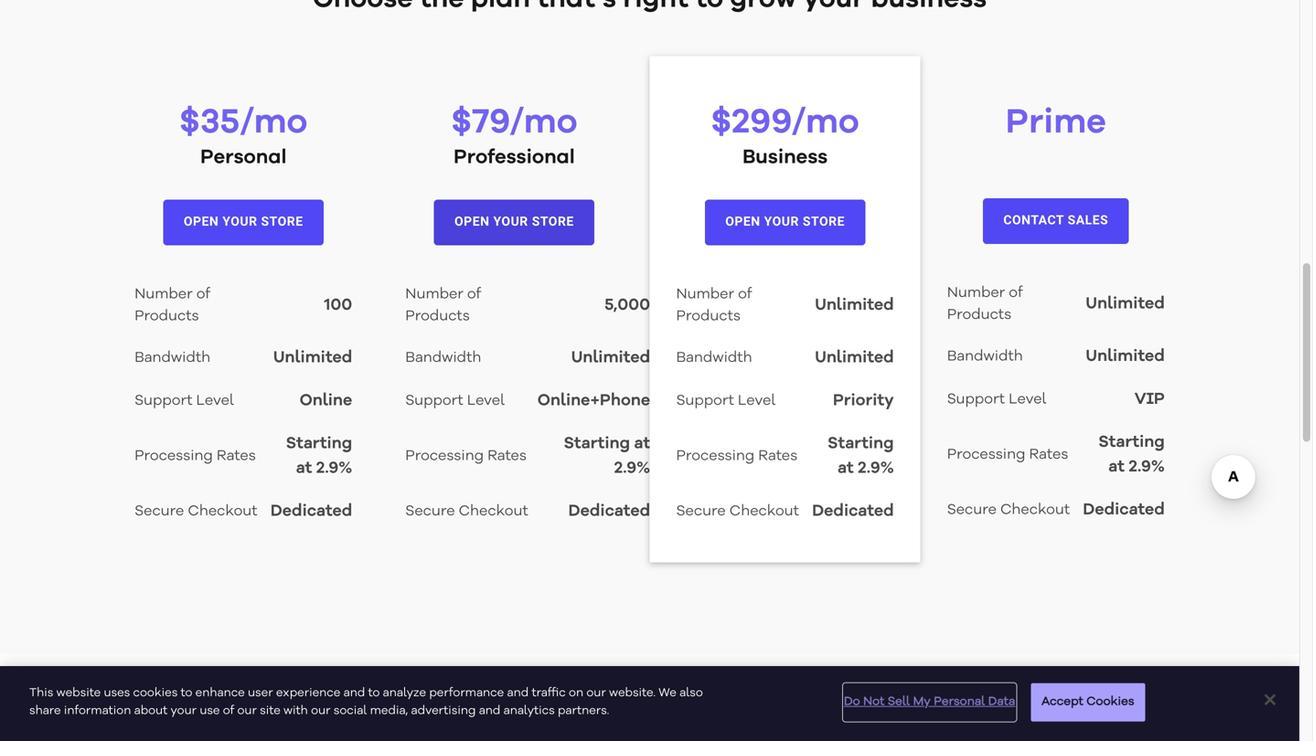 Task type: vqa. For each thing, say whether or not it's contained in the screenshot.


Task type: describe. For each thing, give the bounding box(es) containing it.
of for $79/mo
[[467, 288, 481, 302]]

experience
[[276, 688, 341, 700]]

business
[[743, 147, 828, 167]]

cookies
[[133, 688, 178, 700]]

website
[[56, 688, 101, 700]]

number for $79/mo
[[405, 288, 464, 302]]

traffic
[[532, 688, 566, 700]]

at for $79/mo
[[634, 436, 650, 453]]

open your store for $79/mo
[[455, 214, 574, 229]]

accept cookies button
[[1031, 684, 1145, 722]]

open for $79/mo
[[455, 214, 490, 229]]

dedicated for $35/mo
[[270, 504, 352, 520]]

professional
[[454, 147, 575, 167]]

2.9% for $35/mo
[[316, 461, 352, 477]]

contact
[[1004, 213, 1064, 228]]

2 to from the left
[[368, 688, 380, 700]]

data
[[988, 697, 1015, 708]]

priority
[[833, 393, 894, 410]]

advertising
[[411, 706, 476, 717]]

dedicated for $299/mo
[[812, 504, 894, 520]]

products for $299/mo
[[676, 310, 741, 324]]

this website uses cookies to enhance user experience and to analyze performance and traffic on our website. we also share information about your use of our site with our social media, advertising and analytics partners.
[[29, 688, 703, 717]]

starting down vip
[[1099, 435, 1165, 451]]

store for $299/mo
[[803, 214, 845, 229]]

$79/mo
[[451, 106, 578, 141]]

sales
[[1068, 213, 1109, 228]]

analyze
[[383, 688, 426, 700]]

do
[[844, 697, 860, 708]]

uses
[[104, 688, 130, 700]]

on
[[569, 688, 584, 700]]

1 to from the left
[[181, 688, 192, 700]]

accept
[[1042, 697, 1084, 708]]

your for $299/mo
[[764, 214, 799, 229]]

personal inside '$35/mo personal'
[[200, 147, 287, 167]]

bandwidth for $299/mo
[[676, 351, 752, 366]]

2.9% for $299/mo
[[858, 461, 894, 477]]

store for $35/mo
[[261, 214, 303, 229]]

cookies
[[1087, 697, 1135, 708]]

use
[[200, 706, 220, 717]]

of inside "this website uses cookies to enhance user experience and to analyze performance and traffic on our website. we also share information about your use of our site with our social media, advertising and analytics partners."
[[223, 706, 234, 717]]

processing rates for $35/mo
[[135, 449, 256, 464]]

user
[[248, 688, 273, 700]]

about
[[134, 706, 168, 717]]

number of products for $299/mo
[[676, 288, 752, 324]]

$35/mo
[[179, 106, 308, 141]]

information
[[64, 706, 131, 717]]

of for $35/mo
[[196, 288, 210, 302]]

starting for $299/mo
[[828, 436, 894, 453]]

open your store link for $79/mo
[[434, 200, 595, 246]]

performance
[[429, 688, 504, 700]]

unlimited for priority
[[815, 350, 894, 367]]

personal inside button
[[934, 697, 985, 708]]

do not sell my personal data
[[844, 697, 1015, 708]]

at for $299/mo
[[838, 461, 854, 477]]

5,000
[[605, 298, 650, 314]]

enhance
[[195, 688, 245, 700]]

open your store link for $299/mo
[[705, 200, 865, 246]]

products for $79/mo
[[405, 310, 470, 324]]

$299/mo business
[[711, 106, 859, 167]]

also
[[680, 688, 703, 700]]



Task type: locate. For each thing, give the bounding box(es) containing it.
analytics
[[504, 706, 555, 717]]

of
[[1009, 286, 1023, 301], [196, 288, 210, 302], [467, 288, 481, 302], [738, 288, 752, 302], [223, 706, 234, 717]]

2.9% for $79/mo
[[614, 461, 650, 477]]

starting at 2.9% for $79/mo
[[564, 436, 650, 477]]

at
[[634, 436, 650, 453], [1109, 460, 1125, 476], [296, 461, 312, 477], [838, 461, 854, 477]]

your
[[171, 706, 197, 717]]

$299/mo
[[711, 106, 859, 141]]

contact sales
[[1004, 213, 1109, 228]]

3 open from the left
[[725, 214, 761, 229]]

at for $35/mo
[[296, 461, 312, 477]]

number
[[947, 286, 1005, 301], [135, 288, 193, 302], [405, 288, 464, 302], [676, 288, 734, 302]]

3 open your store link from the left
[[705, 200, 865, 246]]

our
[[587, 688, 606, 700], [237, 706, 257, 717], [311, 706, 331, 717]]

starting at 2.9% down online
[[286, 436, 352, 477]]

open for $299/mo
[[725, 214, 761, 229]]

personal down "$35/mo"
[[200, 147, 287, 167]]

dedicated for $79/mo
[[568, 504, 650, 520]]

we
[[659, 688, 677, 700]]

0 vertical spatial personal
[[200, 147, 287, 167]]

prime
[[1006, 106, 1106, 141]]

1 horizontal spatial store
[[532, 214, 574, 229]]

our down experience
[[311, 706, 331, 717]]

2.9% down online+phone
[[614, 461, 650, 477]]

secure checkout for $35/mo
[[135, 505, 258, 519]]

your down '$35/mo personal'
[[222, 214, 257, 229]]

online
[[300, 393, 352, 410]]

number for $35/mo
[[135, 288, 193, 302]]

3 your from the left
[[764, 214, 799, 229]]

and up analytics
[[507, 688, 529, 700]]

2 open your store from the left
[[455, 214, 574, 229]]

processing rates for $299/mo
[[676, 449, 798, 464]]

2.9% down vip
[[1129, 460, 1165, 476]]

contact sales link
[[983, 199, 1129, 244]]

share
[[29, 706, 61, 717]]

online+phone
[[538, 393, 650, 410]]

0 horizontal spatial our
[[237, 706, 257, 717]]

2 your from the left
[[493, 214, 528, 229]]

starting down online
[[286, 436, 352, 453]]

support level
[[947, 393, 1047, 408], [135, 394, 234, 409], [405, 394, 505, 409], [676, 394, 776, 409]]

your
[[222, 214, 257, 229], [493, 214, 528, 229], [764, 214, 799, 229]]

secure checkout
[[947, 504, 1070, 518], [135, 505, 258, 519], [405, 505, 528, 519], [676, 505, 799, 519]]

not
[[863, 697, 885, 708]]

$79/mo professional
[[451, 106, 578, 167]]

open your store link for $35/mo
[[163, 200, 324, 246]]

with
[[284, 706, 308, 717]]

website.
[[609, 688, 656, 700]]

3 open your store from the left
[[725, 214, 845, 229]]

1 vertical spatial personal
[[934, 697, 985, 708]]

unlimited
[[1086, 296, 1165, 313], [815, 298, 894, 314], [1086, 349, 1165, 365], [273, 350, 352, 367], [571, 350, 650, 367], [815, 350, 894, 367]]

to
[[181, 688, 192, 700], [368, 688, 380, 700]]

2 open your store link from the left
[[434, 200, 595, 246]]

open your store down "business"
[[725, 214, 845, 229]]

number for $299/mo
[[676, 288, 734, 302]]

your for $35/mo
[[222, 214, 257, 229]]

open your store link down professional
[[434, 200, 595, 246]]

unlimited for online+phone
[[571, 350, 650, 367]]

your down professional
[[493, 214, 528, 229]]

1 horizontal spatial your
[[493, 214, 528, 229]]

2.9% down online
[[316, 461, 352, 477]]

secure checkout for $79/mo
[[405, 505, 528, 519]]

open your store for $35/mo
[[184, 214, 303, 229]]

store
[[261, 214, 303, 229], [532, 214, 574, 229], [803, 214, 845, 229]]

do not sell my personal data button
[[844, 685, 1015, 721]]

bandwidth for $79/mo
[[405, 351, 481, 366]]

2 horizontal spatial open your store link
[[705, 200, 865, 246]]

open your store down '$35/mo personal'
[[184, 214, 303, 229]]

1 your from the left
[[222, 214, 257, 229]]

starting
[[1099, 435, 1165, 451], [286, 436, 352, 453], [564, 436, 630, 453], [828, 436, 894, 453]]

0 horizontal spatial personal
[[200, 147, 287, 167]]

1 horizontal spatial open
[[455, 214, 490, 229]]

starting down priority
[[828, 436, 894, 453]]

number of products for $35/mo
[[135, 288, 210, 324]]

0 horizontal spatial store
[[261, 214, 303, 229]]

1 horizontal spatial and
[[479, 706, 501, 717]]

products for $35/mo
[[135, 310, 199, 324]]

0 horizontal spatial to
[[181, 688, 192, 700]]

starting at 2.9% down priority
[[828, 436, 894, 477]]

social
[[334, 706, 367, 717]]

store for $79/mo
[[532, 214, 574, 229]]

processing rates for $79/mo
[[405, 449, 527, 464]]

bandwidth for $35/mo
[[135, 351, 211, 366]]

0 horizontal spatial your
[[222, 214, 257, 229]]

0 horizontal spatial and
[[344, 688, 365, 700]]

support level for $299/mo
[[676, 394, 776, 409]]

my
[[913, 697, 931, 708]]

number of products for $79/mo
[[405, 288, 481, 324]]

unlimited for online
[[273, 350, 352, 367]]

$35/mo personal
[[179, 106, 308, 167]]

2 open from the left
[[455, 214, 490, 229]]

2 horizontal spatial your
[[764, 214, 799, 229]]

100
[[324, 298, 352, 314]]

open
[[184, 214, 219, 229], [455, 214, 490, 229], [725, 214, 761, 229]]

1 open from the left
[[184, 214, 219, 229]]

0 horizontal spatial open your store
[[184, 214, 303, 229]]

our right on
[[587, 688, 606, 700]]

starting for $35/mo
[[286, 436, 352, 453]]

sell
[[888, 697, 910, 708]]

2 horizontal spatial our
[[587, 688, 606, 700]]

2 horizontal spatial open
[[725, 214, 761, 229]]

media,
[[370, 706, 408, 717]]

starting for $79/mo
[[564, 436, 630, 453]]

starting at 2.9% down online+phone
[[564, 436, 650, 477]]

bandwidth
[[947, 350, 1023, 365], [135, 351, 211, 366], [405, 351, 481, 366], [676, 351, 752, 366]]

secure checkout for $299/mo
[[676, 505, 799, 519]]

of for $299/mo
[[738, 288, 752, 302]]

number of products
[[947, 286, 1023, 323], [135, 288, 210, 324], [405, 288, 481, 324], [676, 288, 752, 324]]

privacy alert dialog
[[0, 667, 1300, 742]]

1 open your store from the left
[[184, 214, 303, 229]]

personal
[[200, 147, 287, 167], [934, 697, 985, 708]]

open your store for $299/mo
[[725, 214, 845, 229]]

2 store from the left
[[532, 214, 574, 229]]

1 horizontal spatial open your store
[[455, 214, 574, 229]]

this
[[29, 688, 53, 700]]

1 horizontal spatial personal
[[934, 697, 985, 708]]

1 horizontal spatial to
[[368, 688, 380, 700]]

open your store down professional
[[455, 214, 574, 229]]

your down "business"
[[764, 214, 799, 229]]

unlimited for vip
[[1086, 349, 1165, 365]]

site
[[260, 706, 281, 717]]

starting at 2.9%
[[1099, 435, 1165, 476], [286, 436, 352, 477], [564, 436, 650, 477], [828, 436, 894, 477]]

to up the media, on the bottom
[[368, 688, 380, 700]]

to up your
[[181, 688, 192, 700]]

2 horizontal spatial and
[[507, 688, 529, 700]]

starting at 2.9% for $35/mo
[[286, 436, 352, 477]]

and
[[344, 688, 365, 700], [507, 688, 529, 700], [479, 706, 501, 717]]

your for $79/mo
[[493, 214, 528, 229]]

open for $35/mo
[[184, 214, 219, 229]]

our down the 'user'
[[237, 706, 257, 717]]

support level for $79/mo
[[405, 394, 505, 409]]

and up social
[[344, 688, 365, 700]]

1 open your store link from the left
[[163, 200, 324, 246]]

processing rates
[[947, 448, 1069, 463], [135, 449, 256, 464], [405, 449, 527, 464], [676, 449, 798, 464]]

products
[[947, 308, 1012, 323], [135, 310, 199, 324], [405, 310, 470, 324], [676, 310, 741, 324]]

partners.
[[558, 706, 609, 717]]

1 horizontal spatial our
[[311, 706, 331, 717]]

1 store from the left
[[261, 214, 303, 229]]

starting at 2.9% down vip
[[1099, 435, 1165, 476]]

and down performance
[[479, 706, 501, 717]]

starting inside starting at 2.9%
[[564, 436, 630, 453]]

2 horizontal spatial store
[[803, 214, 845, 229]]

open your store link
[[163, 200, 324, 246], [434, 200, 595, 246], [705, 200, 865, 246]]

open your store
[[184, 214, 303, 229], [455, 214, 574, 229], [725, 214, 845, 229]]

starting down online+phone
[[564, 436, 630, 453]]

2.9%
[[1129, 460, 1165, 476], [316, 461, 352, 477], [614, 461, 650, 477], [858, 461, 894, 477]]

0 horizontal spatial open
[[184, 214, 219, 229]]

personal right my
[[934, 697, 985, 708]]

1 horizontal spatial open your store link
[[434, 200, 595, 246]]

support level for $35/mo
[[135, 394, 234, 409]]

open your store link down '$35/mo personal'
[[163, 200, 324, 246]]

dedicated
[[1083, 503, 1165, 519], [270, 504, 352, 520], [568, 504, 650, 520], [812, 504, 894, 520]]

0 horizontal spatial open your store link
[[163, 200, 324, 246]]

3 store from the left
[[803, 214, 845, 229]]

2.9% down priority
[[858, 461, 894, 477]]

accept cookies
[[1042, 697, 1135, 708]]

starting at 2.9% for $299/mo
[[828, 436, 894, 477]]

2 horizontal spatial open your store
[[725, 214, 845, 229]]

vip
[[1135, 392, 1165, 408]]

open your store link down "business"
[[705, 200, 865, 246]]



